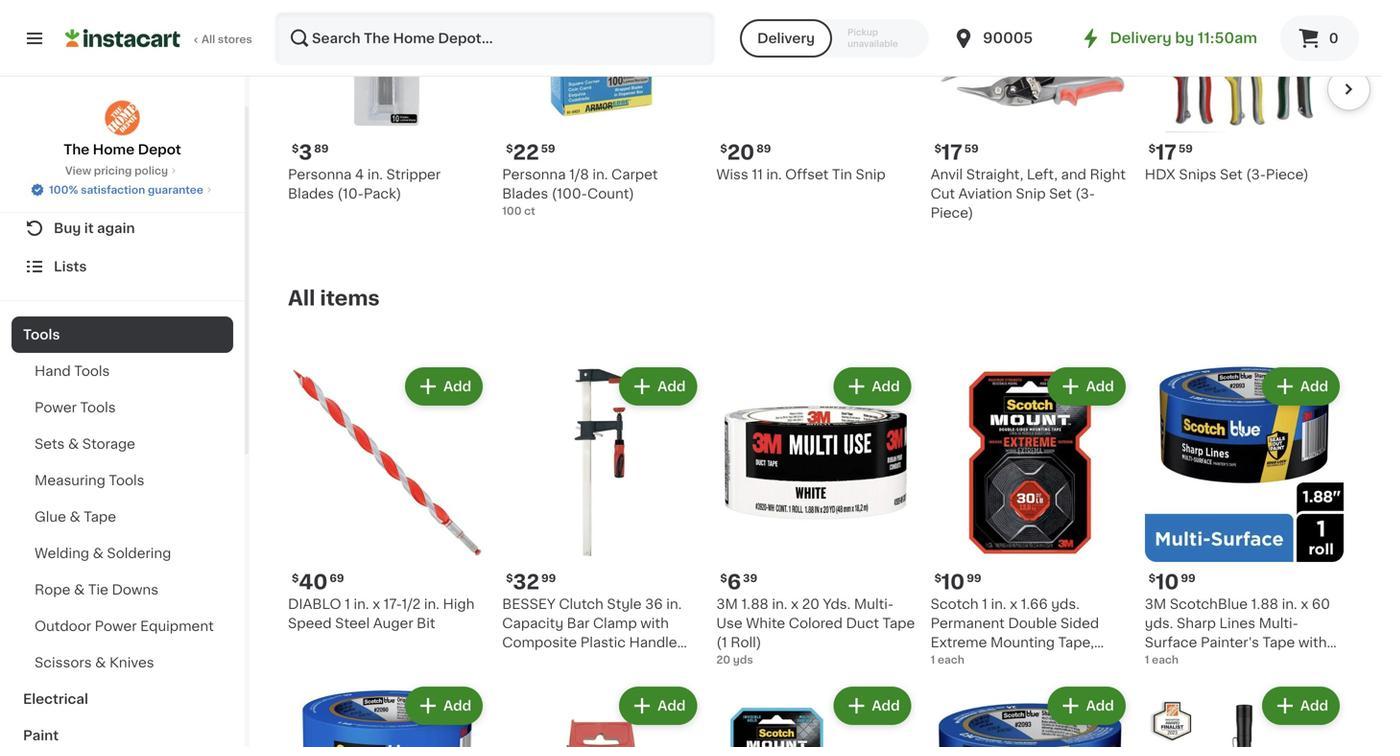 Task type: vqa. For each thing, say whether or not it's contained in the screenshot.
'Offset'
yes



Task type: describe. For each thing, give the bounding box(es) containing it.
x for 17-
[[373, 598, 380, 612]]

measuring tools
[[35, 474, 144, 488]]

view
[[65, 166, 91, 176]]

mounting
[[991, 637, 1055, 650]]

& for rope
[[74, 584, 85, 597]]

scotch
[[931, 598, 979, 612]]

personna 4 in. stripper blades (10-pack)
[[288, 168, 441, 201]]

20 inside item carousel region
[[727, 143, 755, 163]]

1/2 inside bessey clutch style 36 in. capacity bar clamp with composite plastic handle and 3-1/2 in. throat depth
[[545, 656, 564, 669]]

6
[[727, 573, 741, 593]]

59 for anvil straight, left, and right cut aviation snip set (3- piece)
[[964, 144, 979, 154]]

(10-
[[337, 187, 364, 201]]

the
[[64, 143, 90, 156]]

scissors & knives
[[35, 657, 154, 670]]

multi- inside 3m 1.88 in. x 20 yds. multi- use white colored duct tape (1 roll) 20 yds
[[854, 598, 894, 612]]

hand tools link
[[12, 353, 233, 390]]

tools for measuring
[[109, 474, 144, 488]]

cut
[[931, 187, 955, 201]]

100% satisfaction guarantee
[[49, 185, 203, 195]]

knives
[[109, 657, 154, 670]]

11
[[752, 168, 763, 182]]

all items
[[288, 288, 380, 309]]

guarantee
[[148, 185, 203, 195]]

$ 6 39
[[720, 573, 757, 593]]

power tools link
[[12, 390, 233, 426]]

0 vertical spatial tape
[[84, 511, 116, 524]]

in. inside 3m 1.88 in. x 20 yds. multi- use white colored duct tape (1 roll) 20 yds
[[772, 598, 788, 612]]

100
[[502, 206, 522, 217]]

60
[[1312, 598, 1330, 612]]

the home depot logo image
[[104, 100, 141, 136]]

$ 32 99
[[506, 573, 556, 593]]

0 vertical spatial piece)
[[1266, 168, 1309, 182]]

double
[[1008, 617, 1057, 631]]

depth
[[634, 656, 676, 669]]

view pricing policy
[[65, 166, 168, 176]]

tie
[[88, 584, 108, 597]]

and inside the anvil straight, left, and right cut aviation snip set (3- piece)
[[1061, 168, 1087, 182]]

measuring tools link
[[12, 463, 233, 499]]

0 vertical spatial (3-
[[1246, 168, 1266, 182]]

instacart logo image
[[65, 27, 180, 50]]

yds
[[733, 655, 753, 666]]

diablo
[[288, 598, 341, 612]]

1 inside diablo 1 in. x 17-1/2 in. high speed steel auger bit
[[345, 598, 350, 612]]

1.66
[[1021, 598, 1048, 612]]

x for 1.66
[[1010, 598, 1018, 612]]

rope & tie downs
[[35, 584, 158, 597]]

& for scissors
[[95, 657, 106, 670]]

0 vertical spatial power
[[35, 401, 77, 415]]

bit
[[417, 617, 435, 631]]

stores
[[218, 34, 252, 45]]

yds. inside 3m scotchblue 1.88 in. x 60 yds. sharp lines multi- surface painter's tape with edge-lock
[[1145, 617, 1173, 631]]

outdoor
[[35, 620, 91, 634]]

blades for (10-
[[288, 187, 334, 201]]

$ for wiss 11 in. offset tin snip
[[720, 144, 727, 154]]

measuring
[[35, 474, 105, 488]]

3m scotchblue 1.88 in. x 60 yds. sharp lines multi- surface painter's tape with edge-lock
[[1145, 598, 1330, 669]]

delivery for delivery
[[757, 32, 815, 45]]

17-
[[384, 598, 402, 612]]

tools inside "tools" link
[[23, 328, 60, 342]]

anvil straight, left, and right cut aviation snip set (3- piece)
[[931, 168, 1126, 220]]

90005 button
[[952, 12, 1068, 65]]

$ 10 99 for scotch
[[935, 573, 981, 593]]

buy
[[54, 222, 81, 235]]

in. inside 3m scotchblue 1.88 in. x 60 yds. sharp lines multi- surface painter's tape with edge-lock
[[1282, 598, 1297, 612]]

$ 17 59 for anvil
[[935, 143, 979, 163]]

$ for personna 4 in. stripper blades (10-pack)
[[292, 144, 299, 154]]

depot
[[138, 143, 181, 156]]

32
[[513, 573, 539, 593]]

tape,
[[1058, 637, 1094, 650]]

$ for personna 1/8 in. carpet blades (100-count)
[[506, 144, 513, 154]]

tape inside 3m scotchblue 1.88 in. x 60 yds. sharp lines multi- surface painter's tape with edge-lock
[[1263, 637, 1295, 650]]

downs
[[112, 584, 158, 597]]

rope & tie downs link
[[12, 572, 233, 609]]

lists link
[[12, 248, 233, 286]]

product group containing 32
[[502, 364, 701, 669]]

personna for (10-
[[288, 168, 352, 182]]

in. inside personna 1/8 in. carpet blades (100-count) 100 ct
[[593, 168, 608, 182]]

roll)
[[731, 637, 762, 650]]

equipment
[[140, 620, 214, 634]]

59 for personna 1/8 in. carpet blades (100-count)
[[541, 144, 555, 154]]

39
[[743, 574, 757, 584]]

0 button
[[1280, 15, 1359, 61]]

items
[[320, 288, 380, 309]]

1 down surface
[[1145, 655, 1149, 666]]

17 for hdx
[[1156, 143, 1177, 163]]

scotchblue
[[1170, 598, 1248, 612]]

painter's
[[1201, 637, 1259, 650]]

1 each for scotch 1 in. x 1.66 yds. permanent double sided extreme mounting tape, gray
[[931, 655, 965, 666]]

snips
[[1179, 168, 1217, 182]]

diablo 1 in. x 17-1/2 in. high speed steel auger bit
[[288, 598, 475, 631]]

buy it again link
[[12, 209, 233, 248]]

3m 1.88 in. x 20 yds. multi- use white colored duct tape (1 roll) 20 yds
[[716, 598, 915, 666]]

edge-
[[1145, 656, 1186, 669]]

buy it again
[[54, 222, 135, 235]]

welding & soldering link
[[12, 536, 233, 572]]

glue
[[35, 511, 66, 524]]

40
[[299, 573, 328, 593]]

piece) inside the anvil straight, left, and right cut aviation snip set (3- piece)
[[931, 207, 974, 220]]

colored
[[789, 617, 843, 631]]

with inside bessey clutch style 36 in. capacity bar clamp with composite plastic handle and 3-1/2 in. throat depth
[[640, 617, 669, 631]]

0
[[1329, 32, 1339, 45]]

yds.
[[823, 598, 851, 612]]

$ for 3m scotchblue 1.88 in. x 60 yds. sharp lines multi- surface painter's tape with edge-lock
[[1149, 574, 1156, 584]]

1 down the extreme at the right
[[931, 655, 935, 666]]

sets
[[35, 438, 65, 451]]

by
[[1175, 31, 1194, 45]]

89 for 3
[[314, 144, 329, 154]]

99 for 1
[[967, 574, 981, 584]]

36
[[645, 598, 663, 612]]

extreme
[[931, 637, 987, 650]]

(100-
[[552, 187, 587, 201]]

$ for anvil straight, left, and right cut aviation snip set (3- piece)
[[935, 144, 942, 154]]

in. inside personna 4 in. stripper blades (10-pack)
[[367, 168, 383, 182]]

the home depot
[[64, 143, 181, 156]]

pack)
[[364, 187, 402, 201]]

4
[[355, 168, 364, 182]]

sided
[[1061, 617, 1099, 631]]

& for glue
[[70, 511, 80, 524]]

x for 20
[[791, 598, 799, 612]]

right
[[1090, 168, 1126, 182]]

hdx snips set (3-piece)
[[1145, 168, 1309, 182]]



Task type: locate. For each thing, give the bounding box(es) containing it.
3m inside 3m scotchblue 1.88 in. x 60 yds. sharp lines multi- surface painter's tape with edge-lock
[[1145, 598, 1167, 612]]

satisfaction
[[81, 185, 145, 195]]

blades up ct
[[502, 187, 548, 201]]

$ 17 59 up hdx
[[1149, 143, 1193, 163]]

89 for 20
[[757, 144, 771, 154]]

0 horizontal spatial 1.88
[[741, 598, 769, 612]]

1 each
[[931, 655, 965, 666], [1145, 655, 1179, 666]]

2 horizontal spatial tape
[[1263, 637, 1295, 650]]

20 up colored
[[802, 598, 820, 612]]

in. right 4
[[367, 168, 383, 182]]

1 vertical spatial all
[[288, 288, 315, 309]]

3m inside 3m 1.88 in. x 20 yds. multi- use white colored duct tape (1 roll) 20 yds
[[716, 598, 738, 612]]

bessey clutch style 36 in. capacity bar clamp with composite plastic handle and 3-1/2 in. throat depth
[[502, 598, 682, 669]]

set right the "snips"
[[1220, 168, 1243, 182]]

each down surface
[[1152, 655, 1179, 666]]

$ inside $ 6 39
[[720, 574, 727, 584]]

0 vertical spatial yds.
[[1051, 598, 1080, 612]]

$ inside $ 3 89
[[292, 144, 299, 154]]

17 up hdx
[[1156, 143, 1177, 163]]

tools inside measuring tools link
[[109, 474, 144, 488]]

anvil
[[931, 168, 963, 182]]

1 horizontal spatial set
[[1220, 168, 1243, 182]]

x inside 3m 1.88 in. x 20 yds. multi- use white colored duct tape (1 roll) 20 yds
[[791, 598, 799, 612]]

10
[[942, 573, 965, 593], [1156, 573, 1179, 593]]

90005
[[983, 31, 1033, 45]]

1 horizontal spatial 89
[[757, 144, 771, 154]]

3 59 from the left
[[1179, 144, 1193, 154]]

0 horizontal spatial piece)
[[931, 207, 974, 220]]

1.88 up lines
[[1251, 598, 1279, 612]]

1 horizontal spatial multi-
[[1259, 617, 1299, 631]]

$ for diablo 1 in. x 17-1/2 in. high speed steel auger bit
[[292, 574, 299, 584]]

clamp
[[593, 617, 637, 631]]

and left the 3-
[[502, 656, 528, 669]]

outdoor power equipment link
[[12, 609, 233, 645]]

multi- right lines
[[1259, 617, 1299, 631]]

$ inside the '$ 22 59'
[[506, 144, 513, 154]]

17 up "anvil" on the right of the page
[[942, 143, 963, 163]]

$ inside $ 32 99
[[506, 574, 513, 584]]

1 horizontal spatial delivery
[[1110, 31, 1172, 45]]

$ up surface
[[1149, 574, 1156, 584]]

1 each from the left
[[938, 655, 965, 666]]

yds.
[[1051, 598, 1080, 612], [1145, 617, 1173, 631]]

2 each from the left
[[1152, 655, 1179, 666]]

handle
[[629, 637, 677, 650]]

1 horizontal spatial 59
[[964, 144, 979, 154]]

$ 10 99 up 'scotchblue'
[[1149, 573, 1196, 593]]

snip inside the anvil straight, left, and right cut aviation snip set (3- piece)
[[1016, 187, 1046, 201]]

1 vertical spatial power
[[95, 620, 137, 634]]

89 up 11
[[757, 144, 771, 154]]

hand tools
[[35, 365, 110, 378]]

in. right 1/8
[[593, 168, 608, 182]]

in. right 36
[[666, 598, 682, 612]]

0 horizontal spatial 99
[[541, 574, 556, 584]]

1/2 up the bit
[[402, 598, 421, 612]]

2 10 from the left
[[1156, 573, 1179, 593]]

& right glue
[[70, 511, 80, 524]]

tools for power
[[80, 401, 116, 415]]

1 horizontal spatial personna
[[502, 168, 566, 182]]

0 horizontal spatial personna
[[288, 168, 352, 182]]

in. left 1.66
[[991, 598, 1007, 612]]

22
[[513, 143, 539, 163]]

tape up welding & soldering
[[84, 511, 116, 524]]

0 vertical spatial all
[[202, 34, 215, 45]]

1 horizontal spatial $ 10 99
[[1149, 573, 1196, 593]]

0 horizontal spatial all
[[202, 34, 215, 45]]

rope
[[35, 584, 70, 597]]

1 vertical spatial piece)
[[931, 207, 974, 220]]

$ left 39
[[720, 574, 727, 584]]

1 horizontal spatial piece)
[[1266, 168, 1309, 182]]

0 vertical spatial with
[[640, 617, 669, 631]]

add button
[[407, 370, 481, 404], [621, 370, 695, 404], [835, 370, 910, 404], [1050, 370, 1124, 404], [1264, 370, 1338, 404], [407, 689, 481, 724], [621, 689, 695, 724], [835, 689, 910, 724], [1050, 689, 1124, 724], [1264, 689, 1338, 724]]

$ for scotch 1 in. x 1.66 yds. permanent double sided extreme mounting tape, gray
[[935, 574, 942, 584]]

& right welding on the left bottom
[[93, 547, 104, 561]]

0 horizontal spatial yds.
[[1051, 598, 1080, 612]]

in.
[[367, 168, 383, 182], [766, 168, 782, 182], [593, 168, 608, 182], [354, 598, 369, 612], [424, 598, 440, 612], [772, 598, 788, 612], [666, 598, 682, 612], [991, 598, 1007, 612], [1282, 598, 1297, 612], [568, 656, 583, 669]]

3 99 from the left
[[1181, 574, 1196, 584]]

2 vertical spatial 20
[[716, 655, 731, 666]]

(3- down 'right' on the right top of the page
[[1075, 187, 1095, 201]]

$ 10 99 up scotch
[[935, 573, 981, 593]]

0 vertical spatial and
[[1061, 168, 1087, 182]]

outdoor power equipment
[[35, 620, 214, 634]]

3
[[299, 143, 312, 163]]

& for sets
[[68, 438, 79, 451]]

1 3m from the left
[[716, 598, 738, 612]]

$ up wiss
[[720, 144, 727, 154]]

it
[[84, 222, 94, 235]]

lock
[[1186, 656, 1218, 669]]

1 x from the left
[[373, 598, 380, 612]]

and
[[1061, 168, 1087, 182], [502, 656, 528, 669]]

personna down $ 3 89
[[288, 168, 352, 182]]

aviation
[[959, 187, 1012, 201]]

personna inside personna 1/8 in. carpet blades (100-count) 100 ct
[[502, 168, 566, 182]]

x inside scotch 1 in. x 1.66 yds. permanent double sided extreme mounting tape, gray
[[1010, 598, 1018, 612]]

100% satisfaction guarantee button
[[30, 179, 215, 198]]

clutch
[[559, 598, 604, 612]]

all left stores
[[202, 34, 215, 45]]

0 horizontal spatial 10
[[942, 573, 965, 593]]

1/2 inside diablo 1 in. x 17-1/2 in. high speed steel auger bit
[[402, 598, 421, 612]]

1 vertical spatial with
[[1299, 637, 1327, 650]]

59 right '22'
[[541, 144, 555, 154]]

$ inside $ 40 69
[[292, 574, 299, 584]]

$ 17 59 for hdx
[[1149, 143, 1193, 163]]

1 horizontal spatial 3m
[[1145, 598, 1167, 612]]

offset
[[785, 168, 829, 182]]

2 99 from the left
[[967, 574, 981, 584]]

99 up scotch
[[967, 574, 981, 584]]

power up scissors & knives link
[[95, 620, 137, 634]]

capacity
[[502, 617, 564, 631]]

tin
[[832, 168, 852, 182]]

59 up the "snips"
[[1179, 144, 1193, 154]]

power
[[35, 401, 77, 415], [95, 620, 137, 634]]

white
[[746, 617, 785, 631]]

1 horizontal spatial 10
[[1156, 573, 1179, 593]]

0 horizontal spatial and
[[502, 656, 528, 669]]

tools inside hand tools link
[[74, 365, 110, 378]]

3 x from the left
[[1010, 598, 1018, 612]]

0 horizontal spatial 1/2
[[402, 598, 421, 612]]

1 1.88 from the left
[[741, 598, 769, 612]]

piece)
[[1266, 168, 1309, 182], [931, 207, 974, 220]]

personna for (100-
[[502, 168, 566, 182]]

1 each down surface
[[1145, 655, 1179, 666]]

20 up wiss
[[727, 143, 755, 163]]

1 horizontal spatial yds.
[[1145, 617, 1173, 631]]

100%
[[49, 185, 78, 195]]

yds. up sided
[[1051, 598, 1080, 612]]

1 blades from the left
[[288, 187, 334, 201]]

product group containing 6
[[716, 364, 915, 668]]

1.88
[[741, 598, 769, 612], [1251, 598, 1279, 612]]

wiss
[[716, 168, 748, 182]]

& left knives
[[95, 657, 106, 670]]

1 horizontal spatial power
[[95, 620, 137, 634]]

glue & tape link
[[12, 499, 233, 536]]

$ for hdx snips set (3-piece)
[[1149, 144, 1156, 154]]

each for 3m scotchblue 1.88 in. x 60 yds. sharp lines multi- surface painter's tape with edge-lock
[[1152, 655, 1179, 666]]

x inside 3m scotchblue 1.88 in. x 60 yds. sharp lines multi- surface painter's tape with edge-lock
[[1301, 598, 1309, 612]]

$ up hdx
[[1149, 144, 1156, 154]]

1 horizontal spatial with
[[1299, 637, 1327, 650]]

1 vertical spatial multi-
[[1259, 617, 1299, 631]]

0 horizontal spatial 3m
[[716, 598, 738, 612]]

2 $ 17 59 from the left
[[1149, 143, 1193, 163]]

$ up "anvil" on the right of the page
[[935, 144, 942, 154]]

steel
[[335, 617, 370, 631]]

tools right hand
[[74, 365, 110, 378]]

all for all items
[[288, 288, 315, 309]]

$ for bessey clutch style 36 in. capacity bar clamp with composite plastic handle and 3-1/2 in. throat depth
[[506, 574, 513, 584]]

blades inside personna 4 in. stripper blades (10-pack)
[[288, 187, 334, 201]]

2 vertical spatial tape
[[1263, 637, 1295, 650]]

59 inside the '$ 22 59'
[[541, 144, 555, 154]]

59 for hdx snips set (3-piece)
[[1179, 144, 1193, 154]]

all for all stores
[[202, 34, 215, 45]]

item carousel region
[[261, 0, 1371, 272]]

tools for hand
[[74, 365, 110, 378]]

3m for 3m 1.88 in. x 20 yds. multi- use white colored duct tape (1 roll) 20 yds
[[716, 598, 738, 612]]

1 horizontal spatial 1 each
[[1145, 655, 1179, 666]]

$ 10 99
[[935, 573, 981, 593], [1149, 573, 1196, 593]]

each for scotch 1 in. x 1.66 yds. permanent double sided extreme mounting tape, gray
[[938, 655, 965, 666]]

product group containing 40
[[288, 364, 487, 634]]

1 99 from the left
[[541, 574, 556, 584]]

0 horizontal spatial tape
[[84, 511, 116, 524]]

1 vertical spatial set
[[1049, 187, 1072, 201]]

plastic
[[580, 637, 626, 650]]

multi- inside 3m scotchblue 1.88 in. x 60 yds. sharp lines multi- surface painter's tape with edge-lock
[[1259, 617, 1299, 631]]

59 up 'straight,'
[[964, 144, 979, 154]]

with down 60
[[1299, 637, 1327, 650]]

$ up personna 4 in. stripper blades (10-pack)
[[292, 144, 299, 154]]

x inside diablo 1 in. x 17-1/2 in. high speed steel auger bit
[[373, 598, 380, 612]]

1 10 from the left
[[942, 573, 965, 593]]

snip right tin at the right
[[856, 168, 886, 182]]

None search field
[[275, 12, 715, 65]]

1 horizontal spatial (3-
[[1246, 168, 1266, 182]]

scotch 1 in. x 1.66 yds. permanent double sided extreme mounting tape, gray
[[931, 598, 1099, 669]]

tools up hand
[[23, 328, 60, 342]]

with inside 3m scotchblue 1.88 in. x 60 yds. sharp lines multi- surface painter's tape with edge-lock
[[1299, 637, 1327, 650]]

left,
[[1027, 168, 1058, 182]]

1 horizontal spatial 1.88
[[1251, 598, 1279, 612]]

personna 1/8 in. carpet blades (100-count) 100 ct
[[502, 168, 658, 217]]

the home depot link
[[64, 100, 181, 159]]

in. right 11
[[766, 168, 782, 182]]

delivery by 11:50am
[[1110, 31, 1257, 45]]

1 up 'permanent'
[[982, 598, 988, 612]]

tape right painter's
[[1263, 637, 1295, 650]]

$ 10 99 for 3m
[[1149, 573, 1196, 593]]

set
[[1220, 168, 1243, 182], [1049, 187, 1072, 201]]

& for welding
[[93, 547, 104, 561]]

power down hand
[[35, 401, 77, 415]]

0 horizontal spatial delivery
[[757, 32, 815, 45]]

1.88 up white
[[741, 598, 769, 612]]

1 $ 17 59 from the left
[[935, 143, 979, 163]]

1 17 from the left
[[942, 143, 963, 163]]

yds. inside scotch 1 in. x 1.66 yds. permanent double sided extreme mounting tape, gray
[[1051, 598, 1080, 612]]

1 up steel at the left bottom of the page
[[345, 598, 350, 612]]

0 horizontal spatial $ 17 59
[[935, 143, 979, 163]]

x up colored
[[791, 598, 799, 612]]

x left 60
[[1301, 598, 1309, 612]]

(3- inside the anvil straight, left, and right cut aviation snip set (3- piece)
[[1075, 187, 1095, 201]]

2 x from the left
[[791, 598, 799, 612]]

1 vertical spatial and
[[502, 656, 528, 669]]

blades inside personna 1/8 in. carpet blades (100-count) 100 ct
[[502, 187, 548, 201]]

stripper
[[386, 168, 441, 182]]

piece) right the "snips"
[[1266, 168, 1309, 182]]

0 vertical spatial 20
[[727, 143, 755, 163]]

1.88 inside 3m 1.88 in. x 20 yds. multi- use white colored duct tape (1 roll) 20 yds
[[741, 598, 769, 612]]

1 each down the extreme at the right
[[931, 655, 965, 666]]

1.88 inside 3m scotchblue 1.88 in. x 60 yds. sharp lines multi- surface painter's tape with edge-lock
[[1251, 598, 1279, 612]]

delivery
[[1110, 31, 1172, 45], [757, 32, 815, 45]]

paint
[[23, 730, 59, 743]]

personna down the '$ 22 59'
[[502, 168, 566, 182]]

0 vertical spatial multi-
[[854, 598, 894, 612]]

99 for scotchblue
[[1181, 574, 1196, 584]]

straight,
[[966, 168, 1023, 182]]

2 horizontal spatial 59
[[1179, 144, 1193, 154]]

tape right duct in the bottom right of the page
[[883, 617, 915, 631]]

tape
[[84, 511, 116, 524], [883, 617, 915, 631], [1263, 637, 1295, 650]]

1 vertical spatial (3-
[[1075, 187, 1095, 201]]

0 horizontal spatial 17
[[942, 143, 963, 163]]

10 for 3m
[[1156, 573, 1179, 593]]

2 59 from the left
[[964, 144, 979, 154]]

$ 20 89
[[720, 143, 771, 163]]

2 1 each from the left
[[1145, 655, 1179, 666]]

0 horizontal spatial 59
[[541, 144, 555, 154]]

99 up 'scotchblue'
[[1181, 574, 1196, 584]]

$ 17 59
[[935, 143, 979, 163], [1149, 143, 1193, 163]]

scissors
[[35, 657, 92, 670]]

tape inside 3m 1.88 in. x 20 yds. multi- use white colored duct tape (1 roll) 20 yds
[[883, 617, 915, 631]]

20 down the (1 at the bottom right
[[716, 655, 731, 666]]

hand
[[35, 365, 71, 378]]

$ inside $ 20 89
[[720, 144, 727, 154]]

0 vertical spatial 1/2
[[402, 598, 421, 612]]

bessey
[[502, 598, 556, 612]]

$ for 3m 1.88 in. x 20 yds. multi- use white colored duct tape (1 roll)
[[720, 574, 727, 584]]

scissors & knives link
[[12, 645, 233, 682]]

with down 36
[[640, 617, 669, 631]]

speed
[[288, 617, 332, 631]]

10 up 'scotchblue'
[[1156, 573, 1179, 593]]

1 each for 3m scotchblue 1.88 in. x 60 yds. sharp lines multi- surface painter's tape with edge-lock
[[1145, 655, 1179, 666]]

$ up scotch
[[935, 574, 942, 584]]

storage
[[82, 438, 135, 451]]

in. left 60
[[1282, 598, 1297, 612]]

17 for anvil
[[942, 143, 963, 163]]

& right sets
[[68, 438, 79, 451]]

2 3m from the left
[[1145, 598, 1167, 612]]

wiss 11 in. offset tin snip
[[716, 168, 886, 182]]

1 vertical spatial 20
[[802, 598, 820, 612]]

in. up the bit
[[424, 598, 440, 612]]

bar
[[567, 617, 590, 631]]

99 inside $ 32 99
[[541, 574, 556, 584]]

personna inside personna 4 in. stripper blades (10-pack)
[[288, 168, 352, 182]]

use
[[716, 617, 743, 631]]

view pricing policy link
[[65, 163, 180, 179]]

2 personna from the left
[[502, 168, 566, 182]]

0 horizontal spatial with
[[640, 617, 669, 631]]

&
[[68, 438, 79, 451], [70, 511, 80, 524], [93, 547, 104, 561], [74, 584, 85, 597], [95, 657, 106, 670]]

1 horizontal spatial tape
[[883, 617, 915, 631]]

2 $ 10 99 from the left
[[1149, 573, 1196, 593]]

0 horizontal spatial blades
[[288, 187, 334, 201]]

and right left,
[[1061, 168, 1087, 182]]

0 horizontal spatial 1 each
[[931, 655, 965, 666]]

each down the extreme at the right
[[938, 655, 965, 666]]

99 for clutch
[[541, 574, 556, 584]]

1 inside scotch 1 in. x 1.66 yds. permanent double sided extreme mounting tape, gray
[[982, 598, 988, 612]]

policy
[[134, 166, 168, 176]]

10 for scotch
[[942, 573, 965, 593]]

$ 40 69
[[292, 573, 344, 593]]

delivery button
[[740, 19, 832, 58]]

all inside all stores link
[[202, 34, 215, 45]]

1 $ 10 99 from the left
[[935, 573, 981, 593]]

0 horizontal spatial multi-
[[854, 598, 894, 612]]

10 up scotch
[[942, 573, 965, 593]]

1 horizontal spatial 1/2
[[545, 656, 564, 669]]

x left 1.66
[[1010, 598, 1018, 612]]

1 horizontal spatial blades
[[502, 187, 548, 201]]

2 89 from the left
[[757, 144, 771, 154]]

electrical
[[23, 693, 88, 706]]

sets & storage
[[35, 438, 135, 451]]

delivery by 11:50am link
[[1079, 27, 1257, 50]]

2 horizontal spatial 99
[[1181, 574, 1196, 584]]

2 17 from the left
[[1156, 143, 1177, 163]]

89 inside $ 3 89
[[314, 144, 329, 154]]

shop
[[54, 183, 90, 197]]

0 horizontal spatial snip
[[856, 168, 886, 182]]

1 horizontal spatial snip
[[1016, 187, 1046, 201]]

1 horizontal spatial 17
[[1156, 143, 1177, 163]]

yds. up surface
[[1145, 617, 1173, 631]]

Search field
[[276, 13, 713, 63]]

service type group
[[740, 19, 929, 58]]

delivery for delivery by 11:50am
[[1110, 31, 1172, 45]]

$ 17 59 up "anvil" on the right of the page
[[935, 143, 979, 163]]

1 vertical spatial yds.
[[1145, 617, 1173, 631]]

tools up glue & tape link
[[109, 474, 144, 488]]

blades for (100-
[[502, 187, 548, 201]]

1 horizontal spatial and
[[1061, 168, 1087, 182]]

1 89 from the left
[[314, 144, 329, 154]]

in. left the throat
[[568, 656, 583, 669]]

paint link
[[12, 718, 233, 748]]

delivery inside delivery by 11:50am link
[[1110, 31, 1172, 45]]

0 horizontal spatial power
[[35, 401, 77, 415]]

0 horizontal spatial each
[[938, 655, 965, 666]]

0 horizontal spatial 89
[[314, 144, 329, 154]]

high
[[443, 598, 475, 612]]

2 1.88 from the left
[[1251, 598, 1279, 612]]

3m for 3m scotchblue 1.88 in. x 60 yds. sharp lines multi- surface painter's tape with edge-lock
[[1145, 598, 1167, 612]]

1 vertical spatial tape
[[883, 617, 915, 631]]

4 x from the left
[[1301, 598, 1309, 612]]

$ up diablo
[[292, 574, 299, 584]]

blades left (10-
[[288, 187, 334, 201]]

x left 17-
[[373, 598, 380, 612]]

0 horizontal spatial set
[[1049, 187, 1072, 201]]

tools up storage
[[80, 401, 116, 415]]

2 blades from the left
[[502, 187, 548, 201]]

(3- right the "snips"
[[1246, 168, 1266, 182]]

3m up use
[[716, 598, 738, 612]]

1 vertical spatial 1/2
[[545, 656, 564, 669]]

$ up bessey
[[506, 574, 513, 584]]

0 horizontal spatial $ 10 99
[[935, 573, 981, 593]]

set down left,
[[1049, 187, 1072, 201]]

& left tie
[[74, 584, 85, 597]]

snip down left,
[[1016, 187, 1046, 201]]

89 right 3
[[314, 144, 329, 154]]

1 1 each from the left
[[931, 655, 965, 666]]

69
[[330, 574, 344, 584]]

each
[[938, 655, 965, 666], [1152, 655, 1179, 666]]

count)
[[587, 187, 634, 201]]

$ up 100
[[506, 144, 513, 154]]

1 vertical spatial snip
[[1016, 187, 1046, 201]]

permanent
[[931, 617, 1005, 631]]

product group
[[288, 364, 487, 634], [502, 364, 701, 669], [716, 364, 915, 668], [931, 364, 1130, 669], [1145, 364, 1344, 669], [288, 684, 487, 748], [502, 684, 701, 748], [716, 684, 915, 748], [931, 684, 1130, 748], [1145, 684, 1344, 748]]

and inside bessey clutch style 36 in. capacity bar clamp with composite plastic handle and 3-1/2 in. throat depth
[[502, 656, 528, 669]]

0 vertical spatial set
[[1220, 168, 1243, 182]]

piece) down the cut
[[931, 207, 974, 220]]

1 59 from the left
[[541, 144, 555, 154]]

set inside the anvil straight, left, and right cut aviation snip set (3- piece)
[[1049, 187, 1072, 201]]

1 horizontal spatial all
[[288, 288, 315, 309]]

in. up steel at the left bottom of the page
[[354, 598, 369, 612]]

all left the items
[[288, 288, 315, 309]]

99 right the 32
[[541, 574, 556, 584]]

1 horizontal spatial $ 17 59
[[1149, 143, 1193, 163]]

3m up surface
[[1145, 598, 1167, 612]]

home
[[93, 143, 135, 156]]

1 horizontal spatial 99
[[967, 574, 981, 584]]

1 personna from the left
[[288, 168, 352, 182]]

electrical link
[[12, 682, 233, 718]]

1 horizontal spatial each
[[1152, 655, 1179, 666]]

0 horizontal spatial (3-
[[1075, 187, 1095, 201]]

in. inside scotch 1 in. x 1.66 yds. permanent double sided extreme mounting tape, gray
[[991, 598, 1007, 612]]

multi- up duct in the bottom right of the page
[[854, 598, 894, 612]]

tools inside power tools link
[[80, 401, 116, 415]]

in. up white
[[772, 598, 788, 612]]

soldering
[[107, 547, 171, 561]]

delivery inside delivery button
[[757, 32, 815, 45]]

1/2 down composite
[[545, 656, 564, 669]]

0 vertical spatial snip
[[856, 168, 886, 182]]

89 inside $ 20 89
[[757, 144, 771, 154]]

lists
[[54, 260, 87, 274]]



